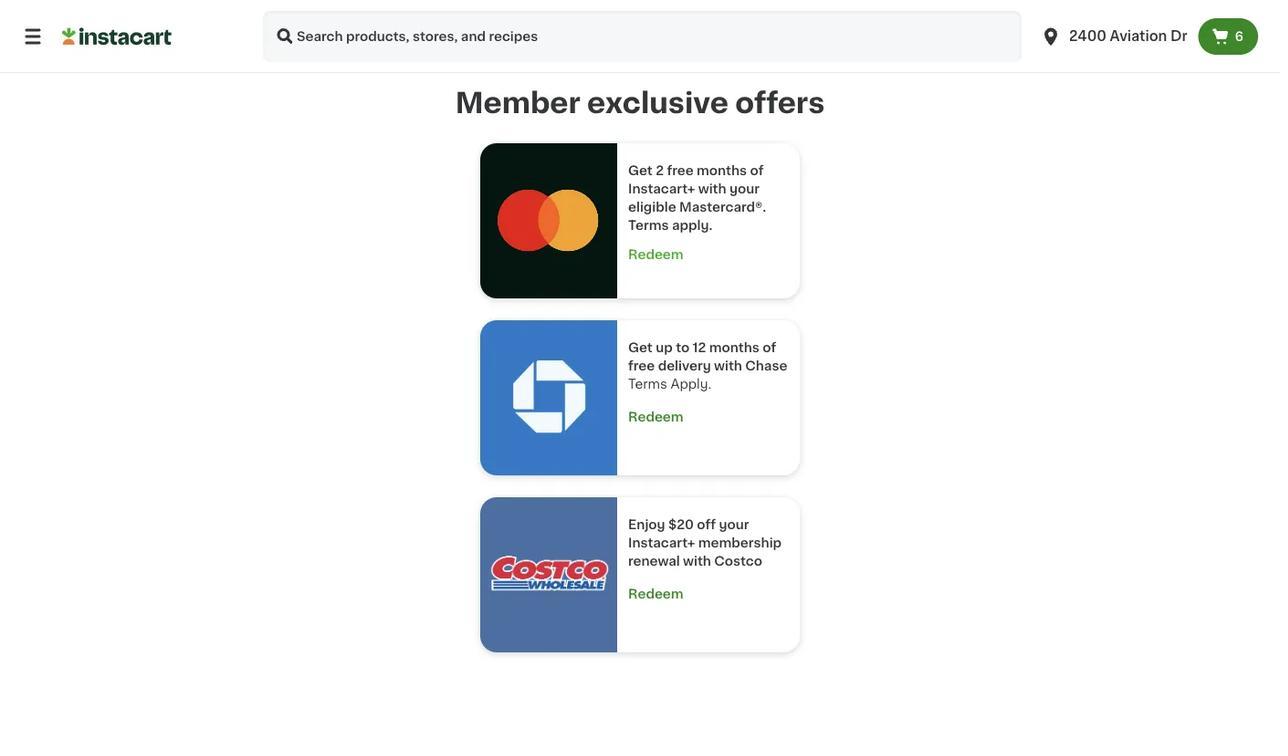 Task type: describe. For each thing, give the bounding box(es) containing it.
get 2 free months of instacart+ with your eligible mastercard®. terms apply.
[[628, 164, 770, 232]]

exclusive
[[587, 89, 729, 117]]

months inside get up to 12 months of free delivery with chase
[[709, 342, 760, 354]]

terms inside get 2 free months of instacart+ with your eligible mastercard®. terms apply.
[[628, 219, 669, 232]]

enjoy $20 off your instacart+ membership renewal with costco
[[628, 519, 785, 568]]

renewal
[[628, 555, 680, 568]]

offers
[[735, 89, 825, 117]]

your inside get 2 free months of instacart+ with your eligible mastercard®. terms apply.
[[730, 183, 760, 195]]

redeem for fifth redeem button from the bottom of the page
[[628, 248, 684, 261]]

aviation
[[1110, 30, 1167, 43]]

Search field
[[263, 11, 1022, 62]]

instacart+ inside enjoy $20 off your instacart+ membership renewal with costco
[[628, 537, 695, 550]]

redeem for 5th redeem button from the top of the page
[[628, 588, 684, 601]]

get for get 2 free months of instacart+ with your eligible mastercard®. terms apply.
[[628, 164, 653, 177]]

delivery
[[658, 360, 711, 373]]

$20
[[668, 519, 694, 532]]

with inside get 2 free months of instacart+ with your eligible mastercard®. terms apply.
[[698, 183, 727, 195]]

apply.
[[671, 378, 712, 391]]

1 redeem button from the top
[[628, 246, 789, 264]]

chase
[[746, 360, 788, 373]]

terms inside terms apply.
[[628, 378, 668, 391]]

costco
[[714, 555, 763, 568]]

member exclusive offers
[[455, 89, 825, 117]]

2 2400 aviation dr button from the left
[[1040, 11, 1188, 62]]

off
[[697, 519, 716, 532]]

12
[[693, 342, 706, 354]]

get for get up to 12 months of free delivery with chase
[[628, 342, 653, 354]]

free inside get 2 free months of instacart+ with your eligible mastercard®. terms apply.
[[667, 164, 694, 177]]

dr
[[1171, 30, 1188, 43]]

with inside get up to 12 months of free delivery with chase
[[714, 360, 742, 373]]

2 redeem button from the top
[[628, 397, 789, 427]]

1 2400 aviation dr button from the left
[[1029, 11, 1199, 62]]



Task type: vqa. For each thing, say whether or not it's contained in the screenshot.
many to the middle
no



Task type: locate. For each thing, give the bounding box(es) containing it.
0 vertical spatial instacart+
[[628, 183, 695, 195]]

1 vertical spatial get
[[628, 342, 653, 354]]

0 vertical spatial free
[[667, 164, 694, 177]]

0 vertical spatial terms
[[628, 219, 669, 232]]

4 redeem button from the top
[[628, 574, 789, 604]]

get
[[628, 164, 653, 177], [628, 342, 653, 354]]

with down 'off' at the bottom
[[683, 555, 711, 568]]

redeem for 3rd redeem button from the bottom of the page
[[628, 411, 684, 424]]

eligible
[[628, 201, 676, 214]]

apply.
[[672, 219, 713, 232]]

instacart+ down 2
[[628, 183, 695, 195]]

1 vertical spatial instacart+
[[628, 537, 695, 550]]

None search field
[[263, 11, 1022, 62]]

get left up
[[628, 342, 653, 354]]

2400
[[1069, 30, 1107, 43]]

2 get from the top
[[628, 342, 653, 354]]

1 vertical spatial with
[[714, 360, 742, 373]]

enjoy
[[628, 519, 665, 532]]

0 vertical spatial with
[[698, 183, 727, 195]]

your
[[730, 183, 760, 195], [719, 519, 749, 532]]

instacart+
[[628, 183, 695, 195], [628, 537, 695, 550]]

instacart+ inside get 2 free months of instacart+ with your eligible mastercard®. terms apply.
[[628, 183, 695, 195]]

1 vertical spatial terms
[[628, 378, 668, 391]]

terms
[[628, 219, 669, 232], [628, 378, 668, 391]]

get left 2
[[628, 164, 653, 177]]

membership
[[698, 537, 782, 550]]

with left chase on the right
[[714, 360, 742, 373]]

1 vertical spatial free
[[628, 360, 655, 373]]

3 redeem button from the top
[[628, 408, 684, 427]]

0 vertical spatial of
[[750, 164, 764, 177]]

1 vertical spatial of
[[763, 342, 776, 354]]

of inside get up to 12 months of free delivery with chase
[[763, 342, 776, 354]]

free inside get up to 12 months of free delivery with chase
[[628, 360, 655, 373]]

redeem
[[628, 248, 684, 261], [628, 411, 684, 424], [628, 588, 684, 601]]

get up to 12 months of free delivery with chase
[[628, 342, 788, 373]]

1 terms from the top
[[628, 219, 669, 232]]

with
[[698, 183, 727, 195], [714, 360, 742, 373], [683, 555, 711, 568]]

of up chase on the right
[[763, 342, 776, 354]]

terms down up
[[628, 378, 668, 391]]

of up mastercard®.
[[750, 164, 764, 177]]

to
[[676, 342, 690, 354]]

0 vertical spatial your
[[730, 183, 760, 195]]

get inside get 2 free months of instacart+ with your eligible mastercard®. terms apply.
[[628, 164, 653, 177]]

with up mastercard®.
[[698, 183, 727, 195]]

6
[[1235, 30, 1244, 43]]

2 instacart+ from the top
[[628, 537, 695, 550]]

0 horizontal spatial free
[[628, 360, 655, 373]]

free left delivery
[[628, 360, 655, 373]]

2
[[656, 164, 664, 177]]

0 vertical spatial redeem
[[628, 248, 684, 261]]

of inside get 2 free months of instacart+ with your eligible mastercard®. terms apply.
[[750, 164, 764, 177]]

2 vertical spatial with
[[683, 555, 711, 568]]

1 vertical spatial your
[[719, 519, 749, 532]]

months
[[697, 164, 747, 177], [709, 342, 760, 354]]

instacart logo image
[[62, 26, 172, 47]]

0 vertical spatial months
[[697, 164, 747, 177]]

2400 aviation dr button
[[1029, 11, 1199, 62], [1040, 11, 1188, 62]]

1 instacart+ from the top
[[628, 183, 695, 195]]

with inside enjoy $20 off your instacart+ membership renewal with costco
[[683, 555, 711, 568]]

your up mastercard®.
[[730, 183, 760, 195]]

months inside get 2 free months of instacart+ with your eligible mastercard®. terms apply.
[[697, 164, 747, 177]]

get inside get up to 12 months of free delivery with chase
[[628, 342, 653, 354]]

free
[[667, 164, 694, 177], [628, 360, 655, 373]]

6 button
[[1199, 18, 1258, 55]]

free right 2
[[667, 164, 694, 177]]

1 vertical spatial months
[[709, 342, 760, 354]]

3 redeem from the top
[[628, 588, 684, 601]]

0 vertical spatial get
[[628, 164, 653, 177]]

mastercard®.
[[679, 201, 766, 214]]

2 vertical spatial redeem
[[628, 588, 684, 601]]

1 get from the top
[[628, 164, 653, 177]]

2 redeem from the top
[[628, 411, 684, 424]]

2 terms from the top
[[628, 378, 668, 391]]

terms down the 'eligible'
[[628, 219, 669, 232]]

your up membership
[[719, 519, 749, 532]]

months right "12"
[[709, 342, 760, 354]]

of
[[750, 164, 764, 177], [763, 342, 776, 354]]

1 redeem from the top
[[628, 248, 684, 261]]

1 horizontal spatial free
[[667, 164, 694, 177]]

months up mastercard®.
[[697, 164, 747, 177]]

up
[[656, 342, 673, 354]]

redeem button
[[628, 246, 789, 264], [628, 397, 789, 427], [628, 408, 684, 427], [628, 574, 789, 604], [628, 585, 684, 604]]

terms apply.
[[628, 360, 791, 391]]

instacart+ up renewal
[[628, 537, 695, 550]]

1 vertical spatial redeem
[[628, 411, 684, 424]]

your inside enjoy $20 off your instacart+ membership renewal with costco
[[719, 519, 749, 532]]

5 redeem button from the top
[[628, 585, 684, 604]]

2400 aviation dr
[[1069, 30, 1188, 43]]

member
[[455, 89, 581, 117]]



